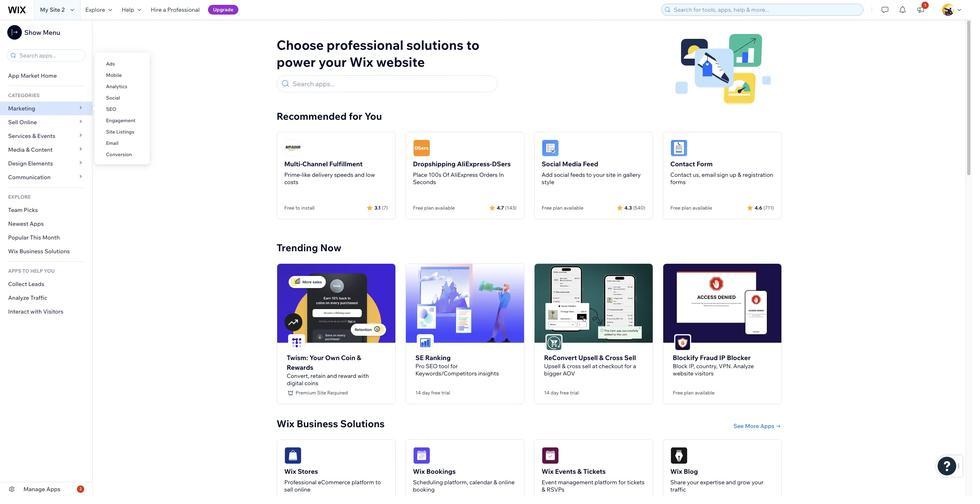 Task type: vqa. For each thing, say whether or not it's contained in the screenshot.


Task type: describe. For each thing, give the bounding box(es) containing it.
country,
[[697, 363, 718, 370]]

events inside wix events & tickets event management platform for tickets & rsvps
[[555, 468, 576, 476]]

leads
[[28, 281, 44, 288]]

& inside contact form contact us, email sign up & registration forms
[[738, 171, 742, 179]]

newest
[[8, 220, 28, 228]]

& left rsvps
[[542, 486, 546, 494]]

site for premium
[[317, 390, 326, 396]]

1 button
[[913, 0, 930, 19]]

1 vertical spatial wix business solutions
[[277, 418, 385, 430]]

fulfillment
[[330, 160, 363, 168]]

1
[[925, 2, 927, 8]]

wix events & tickets logo image
[[542, 447, 559, 464]]

1 contact from the top
[[671, 160, 696, 168]]

14 day free trial for se
[[416, 390, 450, 396]]

blocker
[[728, 354, 751, 362]]

traffic
[[30, 294, 47, 302]]

website inside blockify fraud ip blocker block ip, country, vpn. analyze website visitors
[[673, 370, 694, 377]]

booking
[[413, 486, 435, 494]]

for inside wix events & tickets event management platform for tickets & rsvps
[[619, 479, 626, 486]]

share
[[671, 479, 686, 486]]

se ranking pro seo tool for keywords/competitors insights
[[416, 354, 499, 377]]

help
[[30, 268, 43, 274]]

platform inside wix events & tickets event management platform for tickets & rsvps
[[595, 479, 618, 486]]

seconds
[[413, 179, 436, 186]]

grow
[[738, 479, 751, 486]]

analytics
[[106, 83, 127, 90]]

low
[[366, 171, 375, 179]]

multi-channel fulfillment logo image
[[285, 140, 302, 157]]

more
[[746, 423, 760, 430]]

tickets
[[584, 468, 606, 476]]

wix inside wix events & tickets event management platform for tickets & rsvps
[[542, 468, 554, 476]]

plan for dropshipping
[[425, 205, 434, 211]]

apps for manage apps
[[46, 486, 60, 493]]

twism: your own coin & rewards icon image
[[289, 335, 304, 351]]

checkout
[[599, 363, 624, 370]]

vpn.
[[719, 363, 733, 370]]

dsers
[[492, 160, 511, 168]]

choose professional solutions to power your wix website
[[277, 37, 480, 70]]

aov
[[563, 370, 575, 377]]

place
[[413, 171, 428, 179]]

aliexpress
[[451, 171, 478, 179]]

0 vertical spatial 2
[[62, 6, 65, 13]]

to inside social media feed add social feeds to your site in gallery style
[[587, 171, 592, 179]]

wix up wix stores logo
[[277, 418, 295, 430]]

plan down ip,
[[685, 390, 694, 396]]

multi-channel fulfillment prime-like delivery speeds and low costs
[[285, 160, 375, 186]]

online inside "wix stores professional ecommerce platform to sell online"
[[295, 486, 311, 494]]

reconvert upsell & cross sell icon image
[[547, 335, 562, 351]]

style
[[542, 179, 555, 186]]

you
[[44, 268, 55, 274]]

engagement
[[106, 117, 136, 124]]

reconvert
[[545, 354, 577, 362]]

se ranking poster image
[[406, 264, 524, 343]]

free to install
[[285, 205, 315, 211]]

to inside "wix stores professional ecommerce platform to sell online"
[[376, 479, 381, 486]]

with inside interact with visitors link
[[30, 308, 42, 316]]

manage apps
[[23, 486, 60, 493]]

1 horizontal spatial search apps... field
[[291, 76, 494, 92]]

sell inside reconvert upsell & cross sell upsell & cross sell at checkout for a bigger aov
[[625, 354, 637, 362]]

in
[[617, 171, 622, 179]]

elements
[[28, 160, 53, 167]]

plan for contact
[[682, 205, 692, 211]]

app
[[8, 72, 19, 79]]

wix events & tickets event management platform for tickets & rsvps
[[542, 468, 645, 494]]

feed
[[583, 160, 599, 168]]

retain
[[311, 372, 326, 380]]

free plan available for social
[[542, 205, 584, 211]]

free for contact form
[[671, 205, 681, 211]]

help button
[[117, 0, 146, 19]]

team
[[8, 207, 23, 214]]

team picks
[[8, 207, 38, 214]]

available for aliexpress-
[[435, 205, 455, 211]]

se
[[416, 354, 424, 362]]

wix inside "choose professional solutions to power your wix website"
[[350, 54, 374, 70]]

0 horizontal spatial seo
[[106, 106, 116, 112]]

business inside sidebar element
[[19, 248, 43, 255]]

collect leads
[[8, 281, 44, 288]]

ecommerce
[[318, 479, 351, 486]]

block
[[673, 363, 688, 370]]

scheduling
[[413, 479, 443, 486]]

sidebar element
[[0, 19, 93, 497]]

platform inside "wix stores professional ecommerce platform to sell online"
[[352, 479, 374, 486]]

site
[[607, 171, 616, 179]]

recommended
[[277, 110, 347, 122]]

coins
[[305, 380, 319, 387]]

for left you
[[349, 110, 363, 122]]

website inside "choose professional solutions to power your wix website"
[[376, 54, 425, 70]]

form
[[697, 160, 713, 168]]

for inside reconvert upsell & cross sell upsell & cross sell at checkout for a bigger aov
[[625, 363, 632, 370]]

available down visitors
[[695, 390, 715, 396]]

premium site required
[[296, 390, 348, 396]]

to
[[22, 268, 29, 274]]

wix inside sidebar element
[[8, 248, 18, 255]]

free plan available for dropshipping
[[413, 205, 455, 211]]

collect
[[8, 281, 27, 288]]

marketing
[[8, 105, 35, 112]]

your right grow on the right of page
[[752, 479, 764, 486]]

sell online
[[8, 119, 37, 126]]

free down block
[[673, 390, 683, 396]]

install
[[301, 205, 315, 211]]

traffic
[[671, 486, 687, 494]]

media inside sidebar element
[[8, 146, 25, 154]]

costs
[[285, 179, 299, 186]]

wix business solutions link
[[0, 245, 92, 258]]

se ranking icon image
[[418, 335, 433, 351]]

visitors
[[695, 370, 714, 377]]

keywords/competitors
[[416, 370, 477, 377]]

coin
[[341, 354, 356, 362]]

4.6
[[755, 205, 763, 211]]

free for se
[[432, 390, 441, 396]]

communication link
[[0, 171, 92, 184]]

& down reconvert
[[562, 363, 566, 370]]

free plan available down visitors
[[673, 390, 715, 396]]

registration
[[743, 171, 774, 179]]

my site 2
[[40, 6, 65, 13]]

at
[[593, 363, 598, 370]]

events inside sidebar element
[[37, 132, 55, 140]]

like
[[302, 171, 311, 179]]

& inside twism: your own coin & rewards convert, retain and reward with digital coins
[[357, 354, 361, 362]]

100s
[[429, 171, 442, 179]]

speeds
[[334, 171, 354, 179]]

search apps... field inside sidebar element
[[17, 50, 83, 61]]

you
[[365, 110, 382, 122]]

in
[[499, 171, 504, 179]]

design elements link
[[0, 157, 92, 171]]

management
[[559, 479, 594, 486]]

menu
[[43, 28, 60, 36]]

your inside social media feed add social feeds to your site in gallery style
[[594, 171, 605, 179]]

a inside reconvert upsell & cross sell upsell & cross sell at checkout for a bigger aov
[[634, 363, 637, 370]]

calendar
[[470, 479, 493, 486]]

site listings link
[[95, 125, 150, 139]]

prime-
[[285, 171, 302, 179]]

twism:
[[287, 354, 308, 362]]



Task type: locate. For each thing, give the bounding box(es) containing it.
free plan available down forms
[[671, 205, 713, 211]]

1 horizontal spatial trial
[[571, 390, 579, 396]]

14 day free trial for reconvert
[[545, 390, 579, 396]]

events
[[37, 132, 55, 140], [555, 468, 576, 476]]

(7)
[[382, 205, 388, 211]]

social
[[554, 171, 570, 179]]

2
[[62, 6, 65, 13], [79, 487, 82, 492]]

now
[[320, 242, 342, 254]]

2 right my
[[62, 6, 65, 13]]

0 horizontal spatial a
[[163, 6, 166, 13]]

0 horizontal spatial 2
[[62, 6, 65, 13]]

hire a professional link
[[146, 0, 205, 19]]

1 vertical spatial seo
[[426, 363, 438, 370]]

professional for a
[[168, 6, 200, 13]]

available down feeds
[[564, 205, 584, 211]]

1 14 day free trial from the left
[[416, 390, 450, 396]]

1 vertical spatial apps
[[761, 423, 775, 430]]

social media feed logo image
[[542, 140, 559, 157]]

day down pro
[[422, 390, 431, 396]]

reconvert upsell & cross sell poster image
[[535, 264, 653, 343]]

social media feed add social feeds to your site in gallery style
[[542, 160, 641, 186]]

wix inside wix blog share your expertise and grow your traffic
[[671, 468, 683, 476]]

orders
[[480, 171, 498, 179]]

social for social
[[106, 95, 120, 101]]

1 horizontal spatial solutions
[[341, 418, 385, 430]]

see
[[734, 423, 744, 430]]

0 horizontal spatial wix business solutions
[[8, 248, 70, 255]]

0 horizontal spatial search apps... field
[[17, 50, 83, 61]]

1 horizontal spatial website
[[673, 370, 694, 377]]

analyze inside blockify fraud ip blocker block ip, country, vpn. analyze website visitors
[[734, 363, 755, 370]]

free for social media feed
[[542, 205, 552, 211]]

multi-
[[285, 160, 303, 168]]

upgrade
[[213, 6, 234, 13]]

apps right more
[[761, 423, 775, 430]]

2 contact from the top
[[671, 171, 692, 179]]

your right power
[[319, 54, 347, 70]]

2 vertical spatial and
[[726, 479, 736, 486]]

1 horizontal spatial 14
[[545, 390, 550, 396]]

1 vertical spatial and
[[327, 372, 337, 380]]

apps for newest apps
[[30, 220, 44, 228]]

available for form
[[693, 205, 713, 211]]

0 vertical spatial contact
[[671, 160, 696, 168]]

sell inside reconvert upsell & cross sell upsell & cross sell at checkout for a bigger aov
[[583, 363, 592, 370]]

1 horizontal spatial sell
[[625, 354, 637, 362]]

2 14 day free trial from the left
[[545, 390, 579, 396]]

1 vertical spatial a
[[634, 363, 637, 370]]

4.3 (540)
[[625, 205, 646, 211]]

digital
[[287, 380, 304, 387]]

wix inside "wix stores professional ecommerce platform to sell online"
[[285, 468, 296, 476]]

your left "site"
[[594, 171, 605, 179]]

social down the analytics
[[106, 95, 120, 101]]

social up add
[[542, 160, 561, 168]]

sell right cross
[[625, 354, 637, 362]]

wix business solutions down required
[[277, 418, 385, 430]]

business down premium site required at the bottom left of page
[[297, 418, 338, 430]]

0 vertical spatial solutions
[[45, 248, 70, 255]]

1 horizontal spatial sell
[[583, 363, 592, 370]]

interact
[[8, 308, 29, 316]]

Search apps... field
[[17, 50, 83, 61], [291, 76, 494, 92]]

0 horizontal spatial platform
[[352, 479, 374, 486]]

sell down wix stores logo
[[285, 486, 293, 494]]

0 horizontal spatial day
[[422, 390, 431, 396]]

1 vertical spatial site
[[106, 129, 115, 135]]

event
[[542, 479, 557, 486]]

free plan available down seconds on the top
[[413, 205, 455, 211]]

Search for tools, apps, help & more... field
[[672, 4, 861, 15]]

0 horizontal spatial media
[[8, 146, 25, 154]]

reconvert upsell & cross sell upsell & cross sell at checkout for a bigger aov
[[545, 354, 637, 377]]

blockify fraud ip blocker block ip, country, vpn. analyze website visitors
[[673, 354, 755, 377]]

1 horizontal spatial free
[[560, 390, 569, 396]]

explore
[[8, 194, 31, 200]]

media inside social media feed add social feeds to your site in gallery style
[[563, 160, 582, 168]]

1 vertical spatial sell
[[285, 486, 293, 494]]

with down traffic
[[30, 308, 42, 316]]

2 inside sidebar element
[[79, 487, 82, 492]]

1 14 from the left
[[416, 390, 421, 396]]

0 horizontal spatial business
[[19, 248, 43, 255]]

1 horizontal spatial apps
[[46, 486, 60, 493]]

plan
[[425, 205, 434, 211], [553, 205, 563, 211], [682, 205, 692, 211], [685, 390, 694, 396]]

hire
[[151, 6, 162, 13]]

blockify
[[673, 354, 699, 362]]

media up feeds
[[563, 160, 582, 168]]

seo up engagement
[[106, 106, 116, 112]]

0 vertical spatial events
[[37, 132, 55, 140]]

analyze down blocker
[[734, 363, 755, 370]]

0 horizontal spatial free
[[432, 390, 441, 396]]

free plan available down style
[[542, 205, 584, 211]]

services
[[8, 132, 31, 140]]

expertise
[[701, 479, 725, 486]]

a inside hire a professional link
[[163, 6, 166, 13]]

2 right manage apps
[[79, 487, 82, 492]]

search apps... field up home
[[17, 50, 83, 61]]

0 vertical spatial site
[[50, 6, 60, 13]]

wix down wix stores logo
[[285, 468, 296, 476]]

sell
[[8, 119, 18, 126], [625, 354, 637, 362]]

website down blockify
[[673, 370, 694, 377]]

wix business solutions inside sidebar element
[[8, 248, 70, 255]]

my
[[40, 6, 48, 13]]

solutions down month
[[45, 248, 70, 255]]

solutions down required
[[341, 418, 385, 430]]

insights
[[479, 370, 499, 377]]

1 platform from the left
[[352, 479, 374, 486]]

trial for upsell
[[571, 390, 579, 396]]

with
[[30, 308, 42, 316], [358, 372, 369, 380]]

0 horizontal spatial apps
[[30, 220, 44, 228]]

for inside the se ranking pro seo tool for keywords/competitors insights
[[451, 363, 458, 370]]

0 vertical spatial apps
[[30, 220, 44, 228]]

free plan available for contact
[[671, 205, 713, 211]]

free for reconvert
[[560, 390, 569, 396]]

site down coins
[[317, 390, 326, 396]]

bigger
[[545, 370, 562, 377]]

& right calendar in the bottom of the page
[[494, 479, 498, 486]]

0 horizontal spatial events
[[37, 132, 55, 140]]

1 day from the left
[[422, 390, 431, 396]]

dropshipping aliexpress-dsers place 100s of aliexpress orders in seconds
[[413, 160, 511, 186]]

dropshipping aliexpress-dsers logo image
[[413, 140, 430, 157]]

and inside twism: your own coin & rewards convert, retain and reward with digital coins
[[327, 372, 337, 380]]

0 horizontal spatial and
[[327, 372, 337, 380]]

seo inside the se ranking pro seo tool for keywords/competitors insights
[[426, 363, 438, 370]]

2 vertical spatial apps
[[46, 486, 60, 493]]

social link
[[95, 91, 150, 105]]

1 free from the left
[[432, 390, 441, 396]]

1 vertical spatial contact
[[671, 171, 692, 179]]

1 vertical spatial business
[[297, 418, 338, 430]]

seo down ranking
[[426, 363, 438, 370]]

platform right ecommerce
[[352, 479, 374, 486]]

and right retain
[[327, 372, 337, 380]]

1 vertical spatial analyze
[[734, 363, 755, 370]]

wix down the professional at left top
[[350, 54, 374, 70]]

14 for reconvert
[[545, 390, 550, 396]]

0 horizontal spatial analyze
[[8, 294, 29, 302]]

1 horizontal spatial platform
[[595, 479, 618, 486]]

site listings
[[106, 129, 134, 135]]

show
[[24, 28, 41, 36]]

sign
[[718, 171, 729, 179]]

sell
[[583, 363, 592, 370], [285, 486, 293, 494]]

analyze up interact in the left of the page
[[8, 294, 29, 302]]

this
[[30, 234, 41, 241]]

professional right hire
[[168, 6, 200, 13]]

1 horizontal spatial business
[[297, 418, 338, 430]]

2 vertical spatial site
[[317, 390, 326, 396]]

1 horizontal spatial and
[[355, 171, 365, 179]]

free left install
[[285, 205, 295, 211]]

& up media & content
[[32, 132, 36, 140]]

convert,
[[287, 372, 310, 380]]

1 vertical spatial social
[[542, 160, 561, 168]]

social inside social media feed add social feeds to your site in gallery style
[[542, 160, 561, 168]]

professional inside "wix stores professional ecommerce platform to sell online"
[[285, 479, 317, 486]]

sell inside "wix stores professional ecommerce platform to sell online"
[[285, 486, 293, 494]]

1 horizontal spatial with
[[358, 372, 369, 380]]

1 horizontal spatial wix business solutions
[[277, 418, 385, 430]]

free down forms
[[671, 205, 681, 211]]

0 vertical spatial a
[[163, 6, 166, 13]]

1 horizontal spatial online
[[499, 479, 515, 486]]

professional for stores
[[285, 479, 317, 486]]

blockify fraud ip blocker poster image
[[664, 264, 782, 343]]

platform down tickets
[[595, 479, 618, 486]]

and inside 'multi-channel fulfillment prime-like delivery speeds and low costs'
[[355, 171, 365, 179]]

your inside "choose professional solutions to power your wix website"
[[319, 54, 347, 70]]

online inside wix bookings scheduling platform, calendar & online booking
[[499, 479, 515, 486]]

dropshipping
[[413, 160, 456, 168]]

fraud
[[700, 354, 718, 362]]

apps to help you
[[8, 268, 55, 274]]

popular
[[8, 234, 29, 241]]

search apps... field down "choose professional solutions to power your wix website"
[[291, 76, 494, 92]]

social
[[106, 95, 120, 101], [542, 160, 561, 168]]

1 vertical spatial events
[[555, 468, 576, 476]]

0 horizontal spatial trial
[[442, 390, 450, 396]]

trial down aov
[[571, 390, 579, 396]]

forms
[[671, 179, 686, 186]]

sell inside sell online link
[[8, 119, 18, 126]]

& up management
[[578, 468, 582, 476]]

collect leads link
[[0, 277, 92, 291]]

1 trial from the left
[[442, 390, 450, 396]]

power
[[277, 54, 316, 70]]

analyze traffic link
[[0, 291, 92, 305]]

wix up event
[[542, 468, 554, 476]]

upgrade button
[[208, 5, 238, 15]]

0 horizontal spatial social
[[106, 95, 120, 101]]

& inside wix bookings scheduling platform, calendar & online booking
[[494, 479, 498, 486]]

aliexpress-
[[457, 160, 492, 168]]

wix down popular
[[8, 248, 18, 255]]

a right hire
[[163, 6, 166, 13]]

ranking
[[426, 354, 451, 362]]

1 horizontal spatial social
[[542, 160, 561, 168]]

professional
[[327, 37, 404, 53]]

available down us,
[[693, 205, 713, 211]]

sell left online
[[8, 119, 18, 126]]

1 vertical spatial with
[[358, 372, 369, 380]]

upsell down reconvert
[[545, 363, 561, 370]]

online right calendar in the bottom of the page
[[499, 479, 515, 486]]

manage
[[23, 486, 45, 493]]

2 free from the left
[[560, 390, 569, 396]]

2 platform from the left
[[595, 479, 618, 486]]

1 horizontal spatial 2
[[79, 487, 82, 492]]

2 horizontal spatial and
[[726, 479, 736, 486]]

14 down pro
[[416, 390, 421, 396]]

0 horizontal spatial 14 day free trial
[[416, 390, 450, 396]]

and
[[355, 171, 365, 179], [327, 372, 337, 380], [726, 479, 736, 486]]

2 day from the left
[[551, 390, 559, 396]]

1 vertical spatial search apps... field
[[291, 76, 494, 92]]

0 horizontal spatial site
[[50, 6, 60, 13]]

business down popular this month at left top
[[19, 248, 43, 255]]

for left the tickets
[[619, 479, 626, 486]]

1 horizontal spatial professional
[[285, 479, 317, 486]]

2 14 from the left
[[545, 390, 550, 396]]

with right reward
[[358, 372, 369, 380]]

14 down bigger
[[545, 390, 550, 396]]

your down 'blog'
[[688, 479, 699, 486]]

1 horizontal spatial site
[[106, 129, 115, 135]]

0 horizontal spatial sell
[[8, 119, 18, 126]]

team picks link
[[0, 203, 92, 217]]

plan down forms
[[682, 205, 692, 211]]

design
[[8, 160, 27, 167]]

of
[[443, 171, 450, 179]]

popular this month
[[8, 234, 60, 241]]

interact with visitors link
[[0, 305, 92, 319]]

sell online link
[[0, 115, 92, 129]]

free down seconds on the top
[[413, 205, 423, 211]]

help
[[122, 6, 134, 13]]

&
[[32, 132, 36, 140], [26, 146, 30, 154], [738, 171, 742, 179], [357, 354, 361, 362], [600, 354, 604, 362], [562, 363, 566, 370], [578, 468, 582, 476], [494, 479, 498, 486], [542, 486, 546, 494]]

website down solutions
[[376, 54, 425, 70]]

1 horizontal spatial events
[[555, 468, 576, 476]]

contact left us,
[[671, 171, 692, 179]]

0 vertical spatial search apps... field
[[17, 50, 83, 61]]

available for media
[[564, 205, 584, 211]]

0 horizontal spatial sell
[[285, 486, 293, 494]]

1 horizontal spatial a
[[634, 363, 637, 370]]

1 vertical spatial 2
[[79, 487, 82, 492]]

day for reconvert
[[551, 390, 559, 396]]

add
[[542, 171, 553, 179]]

free
[[432, 390, 441, 396], [560, 390, 569, 396]]

social for social media feed add social feeds to your site in gallery style
[[542, 160, 561, 168]]

0 vertical spatial and
[[355, 171, 365, 179]]

free down aov
[[560, 390, 569, 396]]

1 vertical spatial sell
[[625, 354, 637, 362]]

2 horizontal spatial site
[[317, 390, 326, 396]]

ip
[[720, 354, 726, 362]]

free for dropshipping aliexpress-dsers
[[413, 205, 423, 211]]

wix bookings logo image
[[413, 447, 430, 464]]

wix up share
[[671, 468, 683, 476]]

day down bigger
[[551, 390, 559, 396]]

for right checkout
[[625, 363, 632, 370]]

2 horizontal spatial apps
[[761, 423, 775, 430]]

analyze inside sidebar element
[[8, 294, 29, 302]]

to inside "choose professional solutions to power your wix website"
[[467, 37, 480, 53]]

1 horizontal spatial day
[[551, 390, 559, 396]]

and left grow on the right of page
[[726, 479, 736, 486]]

day for se
[[422, 390, 431, 396]]

email link
[[95, 136, 150, 150]]

& right coin
[[357, 354, 361, 362]]

14 day free trial down "keywords/competitors"
[[416, 390, 450, 396]]

wix stores logo image
[[285, 447, 302, 464]]

bookings
[[427, 468, 456, 476]]

upsell up at
[[579, 354, 598, 362]]

2 trial from the left
[[571, 390, 579, 396]]

show menu
[[24, 28, 60, 36]]

twism: your own coin & rewards poster image
[[277, 264, 396, 343]]

a right checkout
[[634, 363, 637, 370]]

professional down stores
[[285, 479, 317, 486]]

0 vertical spatial analyze
[[8, 294, 29, 302]]

1 horizontal spatial analyze
[[734, 363, 755, 370]]

solutions inside sidebar element
[[45, 248, 70, 255]]

& right up
[[738, 171, 742, 179]]

0 vertical spatial upsell
[[579, 354, 598, 362]]

free for multi-channel fulfillment
[[285, 205, 295, 211]]

0 horizontal spatial website
[[376, 54, 425, 70]]

0 vertical spatial professional
[[168, 6, 200, 13]]

plan for social
[[553, 205, 563, 211]]

wix inside wix bookings scheduling platform, calendar & online booking
[[413, 468, 425, 476]]

apps
[[8, 268, 21, 274]]

wix business solutions down this on the left
[[8, 248, 70, 255]]

plan down seconds on the top
[[425, 205, 434, 211]]

1 horizontal spatial seo
[[426, 363, 438, 370]]

events up management
[[555, 468, 576, 476]]

contact form logo image
[[671, 140, 688, 157]]

0 vertical spatial social
[[106, 95, 120, 101]]

14 for se
[[416, 390, 421, 396]]

free down "keywords/competitors"
[[432, 390, 441, 396]]

with inside twism: your own coin & rewards convert, retain and reward with digital coins
[[358, 372, 369, 380]]

wix up scheduling
[[413, 468, 425, 476]]

1 vertical spatial solutions
[[341, 418, 385, 430]]

& left cross
[[600, 354, 604, 362]]

1 vertical spatial website
[[673, 370, 694, 377]]

events up the media & content link at the top
[[37, 132, 55, 140]]

media up design
[[8, 146, 25, 154]]

site up email
[[106, 129, 115, 135]]

1 vertical spatial media
[[563, 160, 582, 168]]

wix blog logo image
[[671, 447, 688, 464]]

day
[[422, 390, 431, 396], [551, 390, 559, 396]]

for right tool
[[451, 363, 458, 370]]

1 vertical spatial upsell
[[545, 363, 561, 370]]

free down style
[[542, 205, 552, 211]]

& left content
[[26, 146, 30, 154]]

0 vertical spatial media
[[8, 146, 25, 154]]

14
[[416, 390, 421, 396], [545, 390, 550, 396]]

see more apps button
[[734, 423, 782, 430]]

0 horizontal spatial online
[[295, 486, 311, 494]]

0 vertical spatial wix business solutions
[[8, 248, 70, 255]]

cross
[[567, 363, 581, 370]]

0 horizontal spatial 14
[[416, 390, 421, 396]]

site for my
[[50, 6, 60, 13]]

home
[[41, 72, 57, 79]]

picks
[[24, 207, 38, 214]]

site right my
[[50, 6, 60, 13]]

and left low
[[355, 171, 365, 179]]

0 horizontal spatial professional
[[168, 6, 200, 13]]

apps up this on the left
[[30, 220, 44, 228]]

tickets
[[628, 479, 645, 486]]

1 vertical spatial professional
[[285, 479, 317, 486]]

1 horizontal spatial media
[[563, 160, 582, 168]]

tool
[[439, 363, 450, 370]]

0 vertical spatial website
[[376, 54, 425, 70]]

conversion link
[[95, 148, 150, 162]]

0 horizontal spatial upsell
[[545, 363, 561, 370]]

0 horizontal spatial with
[[30, 308, 42, 316]]

0 vertical spatial business
[[19, 248, 43, 255]]

solutions
[[407, 37, 464, 53]]

0 vertical spatial with
[[30, 308, 42, 316]]

and inside wix blog share your expertise and grow your traffic
[[726, 479, 736, 486]]

sell left at
[[583, 363, 592, 370]]

0 vertical spatial sell
[[583, 363, 592, 370]]

apps right manage
[[46, 486, 60, 493]]

trial down "keywords/competitors"
[[442, 390, 450, 396]]

14 day free trial down aov
[[545, 390, 579, 396]]

contact down contact form logo
[[671, 160, 696, 168]]

plan down style
[[553, 205, 563, 211]]

1 horizontal spatial 14 day free trial
[[545, 390, 579, 396]]

free plan available
[[413, 205, 455, 211], [542, 205, 584, 211], [671, 205, 713, 211], [673, 390, 715, 396]]

available down seconds on the top
[[435, 205, 455, 211]]

trial for ranking
[[442, 390, 450, 396]]

blockify fraud ip blocker icon image
[[675, 335, 691, 351]]

online down stores
[[295, 486, 311, 494]]

0 vertical spatial sell
[[8, 119, 18, 126]]

1 horizontal spatial upsell
[[579, 354, 598, 362]]



